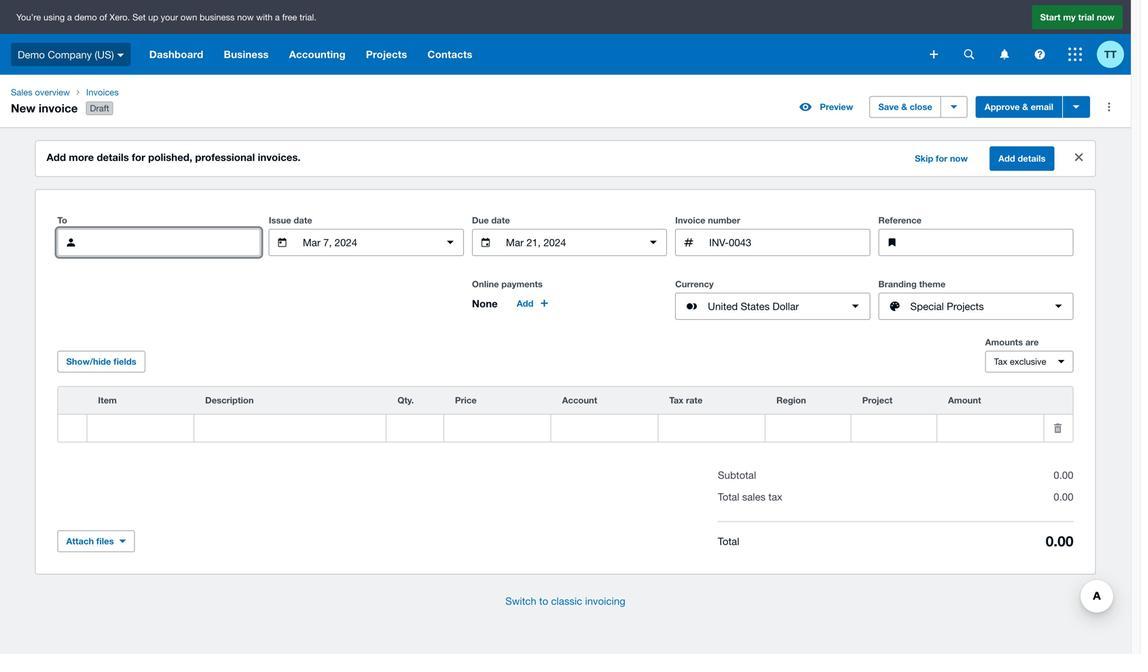 Task type: vqa. For each thing, say whether or not it's contained in the screenshot.
Invoice number Element
yes



Task type: locate. For each thing, give the bounding box(es) containing it.
svg image left tt
[[1069, 48, 1082, 61]]

my
[[1063, 12, 1076, 22]]

issue
[[269, 215, 291, 226]]

new
[[11, 101, 35, 115]]

1 horizontal spatial svg image
[[1035, 49, 1045, 59]]

date
[[294, 215, 312, 226], [491, 215, 510, 226]]

(us)
[[95, 48, 114, 60]]

region
[[777, 395, 806, 406]]

1 horizontal spatial projects
[[947, 300, 984, 312]]

save
[[879, 102, 899, 112]]

for left polished, at left
[[132, 151, 145, 163]]

0.00 for total sales tax
[[1054, 491, 1074, 503]]

none
[[472, 298, 498, 310]]

close image
[[1075, 153, 1083, 161]]

2 horizontal spatial add
[[999, 153, 1016, 164]]

0 horizontal spatial tax
[[669, 395, 684, 406]]

invoice
[[39, 101, 78, 115]]

overview
[[35, 87, 70, 97]]

1 horizontal spatial svg image
[[964, 49, 975, 59]]

add inside "button"
[[999, 153, 1016, 164]]

more
[[69, 151, 94, 163]]

show/hide fields
[[66, 356, 136, 367]]

tax down amounts at the right bottom of the page
[[994, 356, 1008, 367]]

0 vertical spatial tax
[[994, 356, 1008, 367]]

are
[[1026, 337, 1039, 348]]

None text field
[[194, 416, 386, 441]]

0 horizontal spatial for
[[132, 151, 145, 163]]

add
[[47, 151, 66, 163], [999, 153, 1016, 164], [517, 298, 534, 309]]

sales
[[742, 491, 766, 503]]

a left free
[[275, 12, 280, 22]]

tax inside invoice line item list element
[[669, 395, 684, 406]]

demo
[[18, 48, 45, 60]]

2 horizontal spatial svg image
[[1069, 48, 1082, 61]]

& right save
[[902, 102, 908, 112]]

1 vertical spatial projects
[[947, 300, 984, 312]]

save & close button
[[870, 96, 941, 118]]

total for total sales tax
[[718, 491, 740, 503]]

2 date from the left
[[491, 215, 510, 226]]

now left with
[[237, 12, 254, 22]]

0 vertical spatial 0.00
[[1054, 469, 1074, 481]]

Invoice number text field
[[708, 230, 870, 256]]

states
[[741, 300, 770, 312]]

add more details for polished, professional invoices.
[[47, 151, 301, 163]]

0.00 for subtotal
[[1054, 469, 1074, 481]]

due
[[472, 215, 489, 226]]

tax
[[994, 356, 1008, 367], [669, 395, 684, 406]]

1 vertical spatial tax
[[669, 395, 684, 406]]

total
[[718, 491, 740, 503], [718, 535, 740, 547]]

0 horizontal spatial svg image
[[117, 54, 124, 57]]

tax inside 'popup button'
[[994, 356, 1008, 367]]

1 horizontal spatial details
[[1018, 153, 1046, 164]]

project
[[863, 395, 893, 406]]

contact element
[[57, 229, 261, 256]]

& left email
[[1023, 102, 1029, 112]]

exclusive
[[1010, 356, 1047, 367]]

add inside button
[[517, 298, 534, 309]]

tax rate
[[669, 395, 703, 406]]

0.00
[[1054, 469, 1074, 481], [1054, 491, 1074, 503], [1046, 533, 1074, 550]]

more invoice options image
[[1096, 94, 1123, 121]]

date right due
[[491, 215, 510, 226]]

remove image
[[1045, 415, 1072, 442]]

0 vertical spatial total
[[718, 491, 740, 503]]

special projects
[[911, 300, 984, 312]]

amounts are
[[986, 337, 1039, 348]]

a right using
[[67, 12, 72, 22]]

tax exclusive button
[[986, 351, 1074, 373]]

start
[[1041, 12, 1061, 22]]

&
[[902, 102, 908, 112], [1023, 102, 1029, 112]]

1 horizontal spatial for
[[936, 153, 948, 164]]

due date
[[472, 215, 510, 226]]

classic
[[551, 595, 582, 607]]

show/hide fields button
[[57, 351, 145, 373]]

approve & email
[[985, 102, 1054, 112]]

details
[[97, 151, 129, 163], [1018, 153, 1046, 164]]

0 horizontal spatial a
[[67, 12, 72, 22]]

projects right special
[[947, 300, 984, 312]]

tax left rate
[[669, 395, 684, 406]]

banner containing dashboard
[[0, 0, 1131, 75]]

projects left contacts
[[366, 48, 407, 60]]

accounting
[[289, 48, 346, 60]]

0 horizontal spatial date
[[294, 215, 312, 226]]

0 vertical spatial projects
[[366, 48, 407, 60]]

1 horizontal spatial now
[[950, 153, 968, 164]]

add left more
[[47, 151, 66, 163]]

more date options image
[[437, 229, 464, 256]]

add down approve
[[999, 153, 1016, 164]]

price
[[455, 395, 477, 406]]

approve & email button
[[976, 96, 1063, 118]]

invoicing
[[585, 595, 626, 607]]

qty.
[[398, 395, 414, 406]]

business
[[200, 12, 235, 22]]

1 a from the left
[[67, 12, 72, 22]]

1 horizontal spatial a
[[275, 12, 280, 22]]

details left close button
[[1018, 153, 1046, 164]]

email
[[1031, 102, 1054, 112]]

projects inside dropdown button
[[366, 48, 407, 60]]

1 horizontal spatial add
[[517, 298, 534, 309]]

1 horizontal spatial tax
[[994, 356, 1008, 367]]

details right more
[[97, 151, 129, 163]]

now inside skip for now "button"
[[950, 153, 968, 164]]

add for add details
[[999, 153, 1016, 164]]

2 total from the top
[[718, 535, 740, 547]]

contacts button
[[417, 34, 483, 75]]

add down the payments
[[517, 298, 534, 309]]

now
[[237, 12, 254, 22], [1097, 12, 1115, 22], [950, 153, 968, 164]]

2 horizontal spatial svg image
[[1000, 49, 1009, 59]]

1 & from the left
[[902, 102, 908, 112]]

2 & from the left
[[1023, 102, 1029, 112]]

tt button
[[1097, 34, 1131, 75]]

own
[[181, 12, 197, 22]]

None field
[[87, 416, 194, 441], [387, 416, 444, 441], [444, 416, 551, 441], [938, 416, 1044, 441], [87, 416, 194, 441], [387, 416, 444, 441], [444, 416, 551, 441], [938, 416, 1044, 441]]

0 horizontal spatial projects
[[366, 48, 407, 60]]

2 horizontal spatial now
[[1097, 12, 1115, 22]]

united states dollar
[[708, 300, 799, 312]]

0 horizontal spatial add
[[47, 151, 66, 163]]

switch to classic invoicing button
[[495, 588, 636, 615]]

a
[[67, 12, 72, 22], [275, 12, 280, 22]]

svg image
[[964, 49, 975, 59], [1000, 49, 1009, 59], [117, 54, 124, 57]]

projects
[[366, 48, 407, 60], [947, 300, 984, 312]]

1 horizontal spatial &
[[1023, 102, 1029, 112]]

for right skip
[[936, 153, 948, 164]]

svg image down start
[[1035, 49, 1045, 59]]

total down total sales tax
[[718, 535, 740, 547]]

preview button
[[792, 96, 862, 118]]

demo company (us)
[[18, 48, 114, 60]]

projects inside popup button
[[947, 300, 984, 312]]

sales overview link
[[5, 86, 75, 99]]

sales
[[11, 87, 32, 97]]

date right issue
[[294, 215, 312, 226]]

invoices
[[86, 87, 119, 97]]

now right skip
[[950, 153, 968, 164]]

switch to classic invoicing
[[506, 595, 626, 607]]

0 horizontal spatial details
[[97, 151, 129, 163]]

rate
[[686, 395, 703, 406]]

total for total
[[718, 535, 740, 547]]

svg image up close
[[930, 50, 938, 58]]

invoice line item list element
[[57, 386, 1074, 443]]

polished,
[[148, 151, 192, 163]]

1 vertical spatial 0.00
[[1054, 491, 1074, 503]]

theme
[[919, 279, 946, 290]]

svg image
[[1069, 48, 1082, 61], [1035, 49, 1045, 59], [930, 50, 938, 58]]

Reference text field
[[911, 230, 1073, 256]]

approve
[[985, 102, 1020, 112]]

0 horizontal spatial &
[[902, 102, 908, 112]]

banner
[[0, 0, 1131, 75]]

now right trial
[[1097, 12, 1115, 22]]

1 date from the left
[[294, 215, 312, 226]]

invoices link
[[81, 86, 140, 99]]

add details
[[999, 153, 1046, 164]]

To text field
[[90, 230, 260, 256]]

projects button
[[356, 34, 417, 75]]

invoices.
[[258, 151, 301, 163]]

attach files
[[66, 536, 114, 547]]

united
[[708, 300, 738, 312]]

1 horizontal spatial date
[[491, 215, 510, 226]]

professional
[[195, 151, 255, 163]]

total down subtotal
[[718, 491, 740, 503]]

1 total from the top
[[718, 491, 740, 503]]

1 vertical spatial total
[[718, 535, 740, 547]]

invoice number element
[[675, 229, 871, 256]]



Task type: describe. For each thing, give the bounding box(es) containing it.
attach files button
[[57, 531, 135, 552]]

demo
[[74, 12, 97, 22]]

invoice number
[[675, 215, 741, 226]]

tax exclusive
[[994, 356, 1047, 367]]

amounts
[[986, 337, 1023, 348]]

up
[[148, 12, 158, 22]]

0 horizontal spatial now
[[237, 12, 254, 22]]

reference
[[879, 215, 922, 226]]

trial
[[1078, 12, 1095, 22]]

Due date text field
[[505, 230, 635, 256]]

Issue date text field
[[301, 230, 431, 256]]

tt
[[1105, 48, 1117, 60]]

tax for tax rate
[[669, 395, 684, 406]]

skip for now
[[915, 153, 968, 164]]

preview
[[820, 102, 853, 112]]

0 horizontal spatial svg image
[[930, 50, 938, 58]]

more line item options element
[[1045, 387, 1073, 414]]

demo company (us) button
[[0, 34, 139, 75]]

details inside "button"
[[1018, 153, 1046, 164]]

currency
[[675, 279, 714, 290]]

add button
[[509, 293, 558, 315]]

payments
[[502, 279, 543, 290]]

attach
[[66, 536, 94, 547]]

using
[[43, 12, 65, 22]]

add for add
[[517, 298, 534, 309]]

dollar
[[773, 300, 799, 312]]

show/hide
[[66, 356, 111, 367]]

& for close
[[902, 102, 908, 112]]

xero.
[[110, 12, 130, 22]]

business
[[224, 48, 269, 60]]

close
[[910, 102, 933, 112]]

dashboard link
[[139, 34, 214, 75]]

draft
[[90, 103, 109, 114]]

files
[[96, 536, 114, 547]]

your
[[161, 12, 178, 22]]

online payments
[[472, 279, 543, 290]]

tax
[[769, 491, 783, 503]]

free
[[282, 12, 297, 22]]

item
[[98, 395, 117, 406]]

special
[[911, 300, 944, 312]]

save & close
[[879, 102, 933, 112]]

& for email
[[1023, 102, 1029, 112]]

close button
[[1066, 144, 1093, 171]]

skip
[[915, 153, 934, 164]]

new invoice
[[11, 101, 78, 115]]

you're using a demo of xero. set up your own business now with a free trial.
[[16, 12, 316, 22]]

number
[[708, 215, 741, 226]]

branding theme
[[879, 279, 946, 290]]

date for due date
[[491, 215, 510, 226]]

none text field inside invoice line item list element
[[194, 416, 386, 441]]

set
[[132, 12, 146, 22]]

more date options image
[[640, 229, 667, 256]]

subtotal
[[718, 469, 756, 481]]

to
[[57, 215, 67, 226]]

company
[[48, 48, 92, 60]]

invoice
[[675, 215, 706, 226]]

accounting button
[[279, 34, 356, 75]]

tax for tax exclusive
[[994, 356, 1008, 367]]

united states dollar button
[[675, 293, 871, 320]]

date for issue date
[[294, 215, 312, 226]]

branding
[[879, 279, 917, 290]]

dashboard
[[149, 48, 203, 60]]

svg image inside demo company (us) popup button
[[117, 54, 124, 57]]

fields
[[114, 356, 136, 367]]

special projects button
[[879, 293, 1074, 320]]

for inside skip for now "button"
[[936, 153, 948, 164]]

trial.
[[300, 12, 316, 22]]

account
[[562, 395, 597, 406]]

issue date
[[269, 215, 312, 226]]

online
[[472, 279, 499, 290]]

total sales tax
[[718, 491, 783, 503]]

description
[[205, 395, 254, 406]]

2 vertical spatial 0.00
[[1046, 533, 1074, 550]]

add details button
[[990, 147, 1055, 171]]

business button
[[214, 34, 279, 75]]

sales overview
[[11, 87, 70, 97]]

skip for now button
[[907, 148, 976, 170]]

2 a from the left
[[275, 12, 280, 22]]

you're
[[16, 12, 41, 22]]

start my trial now
[[1041, 12, 1115, 22]]

with
[[256, 12, 273, 22]]

amount
[[948, 395, 981, 406]]

add for add more details for polished, professional invoices.
[[47, 151, 66, 163]]

switch
[[506, 595, 537, 607]]



